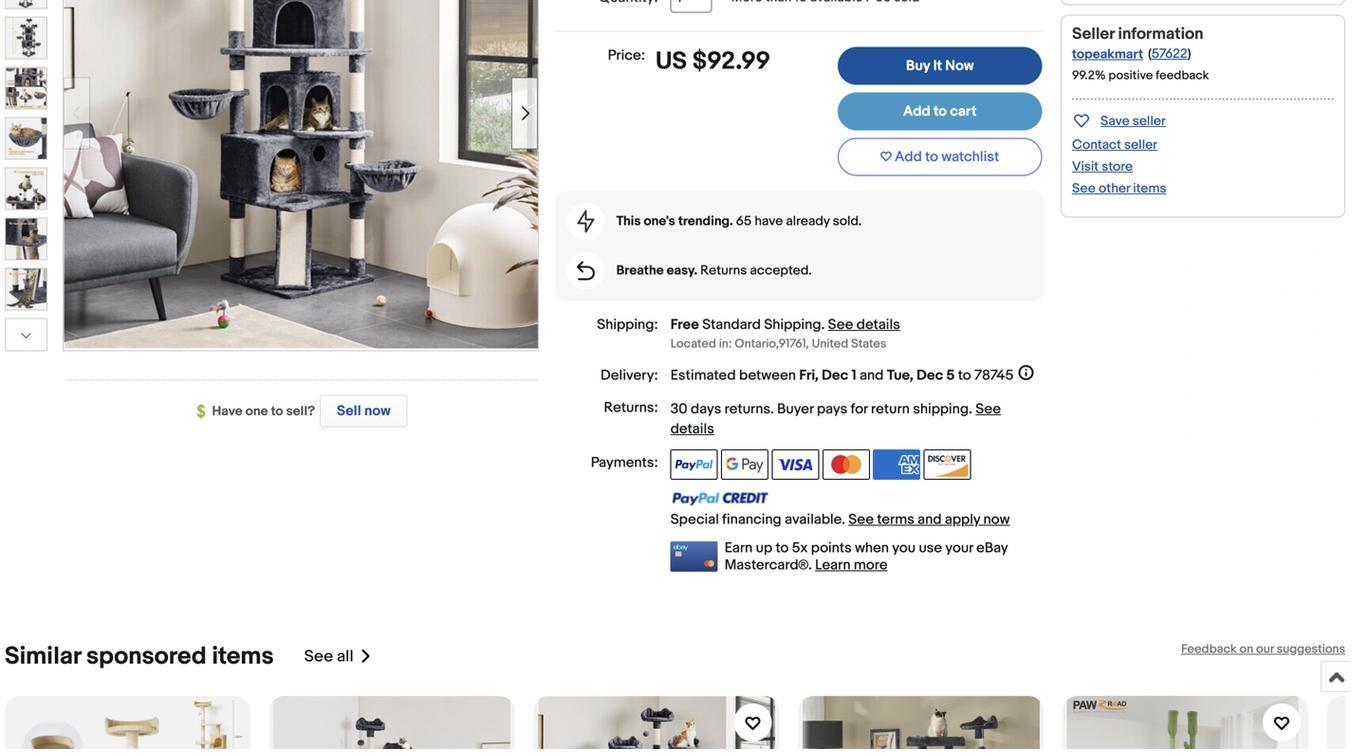 Task type: describe. For each thing, give the bounding box(es) containing it.
tue,
[[887, 367, 914, 384]]

us $92.99
[[656, 47, 771, 76]]

you
[[892, 540, 916, 557]]

see all link
[[304, 642, 373, 672]]

up
[[756, 540, 772, 557]]

similar
[[5, 642, 81, 672]]

now
[[945, 57, 974, 74]]

see inside see details
[[976, 401, 1001, 418]]

57622 link
[[1152, 46, 1188, 62]]

2 dec from the left
[[917, 367, 943, 384]]

see terms and apply now link
[[848, 511, 1010, 529]]

(
[[1148, 46, 1152, 62]]

65
[[736, 214, 752, 230]]

see details link for buyer
[[671, 401, 1001, 438]]

cart
[[950, 103, 977, 120]]

positive
[[1109, 68, 1153, 83]]

picture 2 of 12 image
[[6, 0, 46, 8]]

sell now link
[[315, 395, 408, 427]]

and for 1
[[860, 367, 884, 384]]

returns
[[700, 263, 747, 279]]

picture 3 of 12 image
[[6, 18, 46, 58]]

one's
[[644, 214, 675, 230]]

shipping
[[913, 401, 969, 418]]

see up "when"
[[848, 511, 874, 529]]

add to watchlist
[[895, 149, 999, 166]]

save
[[1101, 113, 1130, 129]]

contact
[[1072, 137, 1121, 153]]

shipping:
[[597, 316, 658, 334]]

it
[[933, 57, 942, 74]]

add for add to cart
[[903, 103, 931, 120]]

watchlist
[[942, 149, 999, 166]]

have one to sell?
[[212, 404, 315, 420]]

buy it now
[[906, 57, 974, 74]]

Quantity: text field
[[671, 0, 712, 13]]

breathe easy. returns accepted.
[[616, 263, 812, 279]]

paypal credit image
[[671, 491, 769, 506]]

buy it now link
[[838, 47, 1042, 85]]

see left all
[[304, 647, 333, 667]]

to inside earn up to 5x points when you use your ebay mastercard®.
[[776, 540, 789, 557]]

visit
[[1072, 159, 1099, 175]]

in:
[[719, 337, 732, 352]]

feedback on our suggestions link
[[1181, 642, 1345, 657]]

located
[[671, 337, 716, 352]]

financing
[[722, 511, 782, 529]]

returns
[[725, 401, 770, 418]]

with details__icon image for this
[[577, 210, 595, 233]]

points
[[811, 540, 852, 557]]

picture 7 of 12 image
[[6, 219, 46, 260]]

similar sponsored items
[[5, 642, 274, 672]]

save seller button
[[1072, 110, 1166, 131]]

standard
[[702, 316, 761, 334]]

earn up to 5x points when you use your ebay mastercard®.
[[725, 540, 1008, 574]]

and for terms
[[918, 511, 942, 529]]

feedback
[[1181, 642, 1237, 657]]

us $92.99 main content
[[556, 0, 1044, 574]]

accepted.
[[750, 263, 812, 279]]

see inside contact seller visit store see other items
[[1072, 181, 1096, 197]]

picture 4 of 12 image
[[6, 68, 46, 109]]

1
[[852, 367, 857, 384]]

ontario,91761,
[[735, 337, 809, 352]]

information
[[1118, 24, 1204, 44]]

when
[[855, 540, 889, 557]]

advertisement region
[[1061, 227, 1345, 464]]

pays
[[817, 401, 848, 418]]

special
[[671, 511, 719, 529]]

buy
[[906, 57, 930, 74]]

return
[[871, 401, 910, 418]]

suggestions
[[1277, 642, 1345, 657]]

learn more
[[815, 557, 888, 574]]

paypal image
[[671, 450, 718, 480]]

sponsored
[[86, 642, 207, 672]]

5x
[[792, 540, 808, 557]]

78745
[[974, 367, 1014, 384]]

see up "united"
[[828, 316, 853, 334]]

sell
[[337, 403, 361, 420]]

)
[[1188, 46, 1191, 62]]

ebay mastercard image
[[671, 542, 718, 572]]

fri,
[[799, 367, 819, 384]]

for
[[851, 401, 868, 418]]

topeakmart
[[1072, 46, 1143, 63]]

more
[[854, 557, 888, 574]]

other
[[1099, 181, 1130, 197]]

picture 8 of 12 image
[[6, 269, 46, 310]]

0 horizontal spatial .
[[770, 401, 774, 418]]

estimated between fri, dec 1 and tue, dec 5 to 78745
[[671, 367, 1014, 384]]

payments:
[[591, 455, 658, 472]]

30 days returns . buyer pays for return shipping .
[[671, 401, 976, 418]]

located in: ontario,91761, united states
[[671, 337, 887, 352]]

to left cart
[[934, 103, 947, 120]]

buyer
[[777, 401, 814, 418]]

add to cart
[[903, 103, 977, 120]]

free
[[671, 316, 699, 334]]

mastercard®.
[[725, 557, 812, 574]]

sold.
[[833, 214, 862, 230]]

see details
[[671, 401, 1001, 438]]

2 horizontal spatial .
[[969, 401, 972, 418]]



Task type: vqa. For each thing, say whether or not it's contained in the screenshot.
bottom Add
yes



Task type: locate. For each thing, give the bounding box(es) containing it.
visa image
[[772, 450, 819, 480]]

this
[[616, 214, 641, 230]]

states
[[851, 337, 887, 352]]

contact seller link
[[1072, 137, 1158, 153]]

2 with details__icon image from the top
[[577, 261, 595, 280]]

available.
[[785, 511, 845, 529]]

with details__icon image left this
[[577, 210, 595, 233]]

feedback
[[1156, 68, 1209, 83]]

to right one
[[271, 404, 283, 420]]

add down buy
[[903, 103, 931, 120]]

apply
[[945, 511, 980, 529]]

cat tree cat tower 76.5inch with scratching posts 3 condos for medium cats play - picture 1 of 12 image
[[64, 0, 538, 348]]

seller down save seller
[[1124, 137, 1158, 153]]

between
[[739, 367, 796, 384]]

discover image
[[924, 450, 971, 480]]

american express image
[[873, 450, 921, 480]]

See all text field
[[304, 647, 354, 667]]

$92.99
[[692, 47, 771, 76]]

1 vertical spatial see details link
[[671, 401, 1001, 438]]

items inside contact seller visit store see other items
[[1133, 181, 1167, 197]]

now inside us $92.99 main content
[[983, 511, 1010, 529]]

seller for save
[[1133, 113, 1166, 129]]

1 horizontal spatial dec
[[917, 367, 943, 384]]

seller for contact
[[1124, 137, 1158, 153]]

details inside see details
[[671, 421, 714, 438]]

0 vertical spatial details
[[857, 316, 900, 334]]

seller inside contact seller visit store see other items
[[1124, 137, 1158, 153]]

add inside button
[[895, 149, 922, 166]]

to left 5x
[[776, 540, 789, 557]]

topeakmart link
[[1072, 46, 1143, 63]]

1 vertical spatial with details__icon image
[[577, 261, 595, 280]]

learn
[[815, 557, 851, 574]]

1 horizontal spatial .
[[821, 316, 825, 334]]

. left buyer
[[770, 401, 774, 418]]

add down add to cart link
[[895, 149, 922, 166]]

add to cart link
[[838, 93, 1042, 130]]

dec left 1
[[822, 367, 848, 384]]

terms
[[877, 511, 914, 529]]

1 dec from the left
[[822, 367, 848, 384]]

1 horizontal spatial and
[[918, 511, 942, 529]]

have
[[755, 214, 783, 230]]

0 horizontal spatial details
[[671, 421, 714, 438]]

see down 78745
[[976, 401, 1001, 418]]

seller inside the save seller button
[[1133, 113, 1166, 129]]

0 vertical spatial see details link
[[828, 316, 900, 334]]

breathe
[[616, 263, 664, 279]]

price:
[[608, 47, 645, 64]]

. up "united"
[[821, 316, 825, 334]]

now right sell
[[364, 403, 391, 420]]

feedback on our suggestions
[[1181, 642, 1345, 657]]

this one's trending. 65 have already sold.
[[616, 214, 862, 230]]

our
[[1256, 642, 1274, 657]]

on
[[1240, 642, 1254, 657]]

details down 30
[[671, 421, 714, 438]]

. up discover image at the bottom right of page
[[969, 401, 972, 418]]

ebay
[[977, 540, 1008, 557]]

earn
[[725, 540, 753, 557]]

0 horizontal spatial dec
[[822, 367, 848, 384]]

add
[[903, 103, 931, 120], [895, 149, 922, 166]]

all
[[337, 647, 354, 667]]

to left watchlist
[[925, 149, 938, 166]]

dec
[[822, 367, 848, 384], [917, 367, 943, 384]]

details up 'states'
[[857, 316, 900, 334]]

now up ebay at the right bottom of page
[[983, 511, 1010, 529]]

0 horizontal spatial now
[[364, 403, 391, 420]]

1 vertical spatial now
[[983, 511, 1010, 529]]

0 horizontal spatial items
[[212, 642, 274, 672]]

to inside button
[[925, 149, 938, 166]]

us
[[656, 47, 687, 76]]

seller
[[1133, 113, 1166, 129], [1124, 137, 1158, 153]]

your
[[945, 540, 973, 557]]

have
[[212, 404, 243, 420]]

see all
[[304, 647, 354, 667]]

99.2%
[[1072, 68, 1106, 83]]

and up use
[[918, 511, 942, 529]]

united
[[812, 337, 849, 352]]

picture 5 of 12 image
[[6, 118, 46, 159]]

0 horizontal spatial and
[[860, 367, 884, 384]]

see
[[1072, 181, 1096, 197], [828, 316, 853, 334], [976, 401, 1001, 418], [848, 511, 874, 529], [304, 647, 333, 667]]

see details link
[[828, 316, 900, 334], [671, 401, 1001, 438]]

0 vertical spatial now
[[364, 403, 391, 420]]

with details__icon image for breathe
[[577, 261, 595, 280]]

see details link for details
[[828, 316, 900, 334]]

1 vertical spatial and
[[918, 511, 942, 529]]

add to watchlist button
[[838, 138, 1042, 176]]

to
[[934, 103, 947, 120], [925, 149, 938, 166], [958, 367, 971, 384], [271, 404, 283, 420], [776, 540, 789, 557]]

trending.
[[678, 214, 733, 230]]

use
[[919, 540, 942, 557]]

1 vertical spatial details
[[671, 421, 714, 438]]

returns:
[[604, 399, 658, 417]]

see other items link
[[1072, 181, 1167, 197]]

shipping
[[764, 316, 821, 334]]

seller
[[1072, 24, 1115, 44]]

1 horizontal spatial items
[[1133, 181, 1167, 197]]

google pay image
[[721, 450, 769, 480]]

items left see all
[[212, 642, 274, 672]]

30
[[671, 401, 688, 418]]

add for add to watchlist
[[895, 149, 922, 166]]

0 vertical spatial with details__icon image
[[577, 210, 595, 233]]

1 horizontal spatial details
[[857, 316, 900, 334]]

1 vertical spatial add
[[895, 149, 922, 166]]

sell?
[[286, 404, 315, 420]]

easy.
[[667, 263, 697, 279]]

estimated
[[671, 367, 736, 384]]

5
[[946, 367, 955, 384]]

now
[[364, 403, 391, 420], [983, 511, 1010, 529]]

seller information topeakmart ( 57622 ) 99.2% positive feedback
[[1072, 24, 1209, 83]]

1 horizontal spatial now
[[983, 511, 1010, 529]]

days
[[691, 401, 721, 418]]

1 vertical spatial seller
[[1124, 137, 1158, 153]]

items right other
[[1133, 181, 1167, 197]]

save seller
[[1101, 113, 1166, 129]]

0 vertical spatial seller
[[1133, 113, 1166, 129]]

1 with details__icon image from the top
[[577, 210, 595, 233]]

0 vertical spatial and
[[860, 367, 884, 384]]

see down the visit
[[1072, 181, 1096, 197]]

0 vertical spatial add
[[903, 103, 931, 120]]

one
[[246, 404, 268, 420]]

seller right save at the right of page
[[1133, 113, 1166, 129]]

with details__icon image left breathe
[[577, 261, 595, 280]]

delivery:
[[601, 367, 658, 384]]

and right 1
[[860, 367, 884, 384]]

and
[[860, 367, 884, 384], [918, 511, 942, 529]]

57622
[[1152, 46, 1188, 62]]

1 vertical spatial items
[[212, 642, 274, 672]]

0 vertical spatial items
[[1133, 181, 1167, 197]]

master card image
[[822, 450, 870, 480]]

store
[[1102, 159, 1133, 175]]

standard shipping . see details
[[702, 316, 900, 334]]

with details__icon image
[[577, 210, 595, 233], [577, 261, 595, 280]]

picture 6 of 12 image
[[6, 168, 46, 209]]

dollar sign image
[[197, 404, 212, 420]]

visit store link
[[1072, 159, 1133, 175]]

to right 5
[[958, 367, 971, 384]]

dec left 5
[[917, 367, 943, 384]]

special financing available. see terms and apply now
[[671, 511, 1010, 529]]



